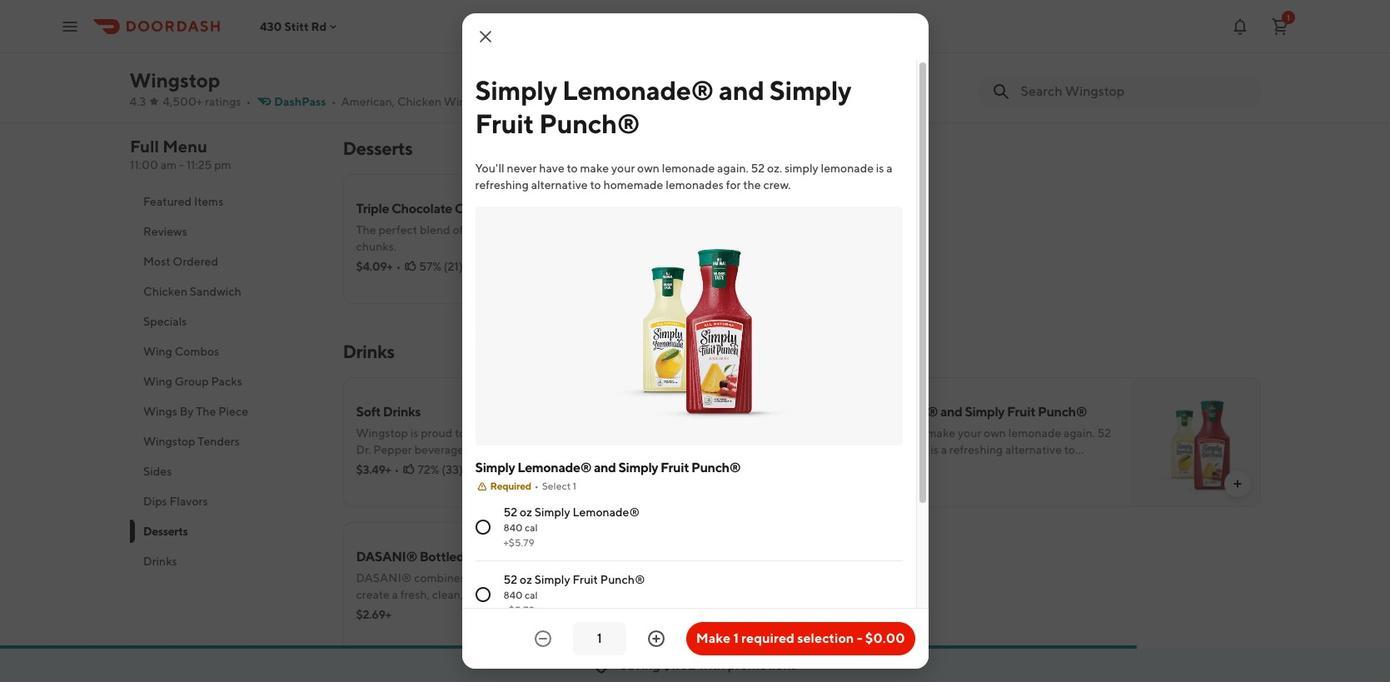 Task type: describe. For each thing, give the bounding box(es) containing it.
simply lemonade® and simply fruit punch® image
[[1131, 377, 1261, 507]]

1 inside simply lemonade® and simply fruit punch® group
[[573, 480, 577, 493]]

you'll never have to make your own lemonade again. 52 oz. simply lemonade is a refreshing alternative to homemade lemonades for the crew.
[[475, 162, 893, 192]]

crew. inside simply lemonade® and simply fruit punch® you'll never have to make your own lemonade again. 52 oz. simply lemonade is a refreshing alternative to homemade lemonades for the crew.
[[982, 460, 1010, 473]]

simply lemonade® and simply fruit punch® inside simply lemonade® and simply fruit punch® group
[[475, 460, 741, 476]]

american,
[[341, 95, 395, 108]]

430 stitt rd button
[[260, 20, 340, 33]]

1 vertical spatial desserts
[[143, 525, 187, 538]]

wing for wing combos
[[143, 345, 172, 358]]

11:25
[[186, 158, 212, 172]]

own inside you'll never have to make your own lemonade again. 52 oz. simply lemonade is a refreshing alternative to homemade lemonades for the crew.
[[638, 162, 660, 175]]

refreshing inside you'll never have to make your own lemonade again. 52 oz. simply lemonade is a refreshing alternative to homemade lemonades for the crew.
[[475, 178, 529, 192]]

dasani® bottled water image
[[665, 522, 795, 652]]

$1.89+ •
[[356, 48, 397, 62]]

proud
[[421, 427, 453, 440]]

you'll inside simply lemonade® and simply fruit punch® you'll never have to make your own lemonade again. 52 oz. simply lemonade is a refreshing alternative to homemade lemonades for the crew.
[[822, 427, 851, 440]]

wing group packs
[[143, 375, 242, 388]]

$0.00
[[866, 631, 905, 647]]

oz for 52 oz simply fruit punch®
[[520, 574, 532, 587]]

sides
[[143, 465, 171, 478]]

wings by the piece button
[[130, 397, 323, 427]]

saving $1.02 with promotions
[[620, 657, 797, 673]]

1 button
[[1264, 10, 1297, 43]]

430 stitt rd
[[260, 20, 327, 33]]

lemonade® inside simply lemonade® and simply fruit punch® you'll never have to make your own lemonade again. 52 oz. simply lemonade is a refreshing alternative to homemade lemonades for the crew.
[[864, 404, 938, 420]]

cal inside 52 oz simply lemonade® 840 cal +$5.79
[[525, 522, 538, 534]]

for inside simply lemonade® and simply fruit punch® you'll never have to make your own lemonade again. 52 oz. simply lemonade is a refreshing alternative to homemade lemonades for the crew.
[[945, 460, 960, 473]]

ratings
[[205, 95, 241, 108]]

430
[[260, 20, 282, 33]]

1 horizontal spatial wings
[[444, 95, 478, 108]]

2 vertical spatial 1
[[734, 631, 739, 647]]

piece
[[218, 405, 248, 418]]

dasani® bottled water dasani® combines filtration with added minerals to create a fresh, clean, and premium tasting water that is pure and delicious. 16.9 oz bottle.
[[356, 549, 641, 618]]

and inside soft drinks wingstop is proud to pour a variety of coca-cola and dr. pepper beverages.
[[615, 427, 635, 440]]

dashpass •
[[274, 95, 336, 108]]

Item Search search field
[[1021, 82, 1248, 101]]

beverages.
[[415, 443, 472, 457]]

$3.49+ •
[[356, 463, 400, 477]]

have inside simply lemonade® and simply fruit punch® you'll never have to make your own lemonade again. 52 oz. simply lemonade is a refreshing alternative to homemade lemonades for the crew.
[[886, 427, 911, 440]]

to inside dasani® bottled water dasani® combines filtration with added minerals to create a fresh, clean, and premium tasting water that is pure and delicious. 16.9 oz bottle.
[[624, 572, 635, 585]]

again. inside simply lemonade® and simply fruit punch® you'll never have to make your own lemonade again. 52 oz. simply lemonade is a refreshing alternative to homemade lemonades for the crew.
[[1064, 427, 1096, 440]]

none radio inside simply lemonade® and simply fruit punch® group
[[475, 520, 490, 535]]

most ordered
[[143, 255, 218, 268]]

reviews button
[[130, 217, 323, 247]]

featured items button
[[130, 187, 323, 217]]

add a side of your favorite wing flavor.
[[356, 28, 555, 42]]

52 inside you'll never have to make your own lemonade again. 52 oz. simply lemonade is a refreshing alternative to homemade lemonades for the crew.
[[751, 162, 765, 175]]

add item to cart image for add a side of your favorite wing flavor.
[[765, 71, 779, 84]]

decrease quantity by 1 image
[[533, 629, 553, 649]]

drinks inside soft drinks wingstop is proud to pour a variety of coca-cola and dr. pepper beverages.
[[383, 404, 421, 420]]

none radio inside simply lemonade® and simply fruit punch® group
[[475, 588, 490, 603]]

• down side
[[392, 48, 397, 62]]

wing combos
[[143, 345, 219, 358]]

add
[[356, 28, 379, 42]]

95%
[[416, 48, 439, 62]]

fresh,
[[401, 588, 430, 602]]

simply lemonade® and simply fruit punch® you'll never have to make your own lemonade again. 52 oz. simply lemonade is a refreshing alternative to homemade lemonades for the crew.
[[822, 404, 1112, 473]]

2 chocolate from the left
[[573, 223, 626, 237]]

4.3
[[130, 95, 146, 108]]

coca-
[[555, 427, 588, 440]]

• right $4.09+
[[396, 260, 401, 273]]

group
[[174, 375, 208, 388]]

52 inside 52 oz simply fruit punch® 840 cal +$5.79
[[504, 574, 518, 587]]

0 vertical spatial your
[[427, 28, 450, 42]]

2.8
[[496, 95, 513, 108]]

required
[[490, 480, 531, 493]]

72%
[[418, 463, 440, 477]]

is inside dasani® bottled water dasani® combines filtration with added minerals to create a fresh, clean, and premium tasting water that is pure and delicious. 16.9 oz bottle.
[[633, 588, 641, 602]]

with inside dasani® bottled water dasani® combines filtration with added minerals to create a fresh, clean, and premium tasting water that is pure and delicious. 16.9 oz bottle.
[[516, 572, 539, 585]]

bottled
[[420, 549, 465, 565]]

pure
[[356, 605, 381, 618]]

and inside triple chocolate chunk brownie the perfect blend of chocolate chips and chocolate chunks.
[[551, 223, 571, 237]]

reviews
[[143, 225, 187, 238]]

is inside simply lemonade® and simply fruit punch® you'll never have to make your own lemonade again. 52 oz. simply lemonade is a refreshing alternative to homemade lemonades for the crew.
[[931, 443, 939, 457]]

your inside simply lemonade® and simply fruit punch® you'll never have to make your own lemonade again. 52 oz. simply lemonade is a refreshing alternative to homemade lemonades for the crew.
[[958, 427, 982, 440]]

57% (21)
[[419, 260, 463, 273]]

1 vertical spatial with
[[699, 657, 725, 673]]

required
[[742, 631, 795, 647]]

1 dasani® from the top
[[356, 549, 417, 565]]

brownie
[[497, 201, 545, 217]]

$1.89+
[[356, 48, 389, 62]]

2 horizontal spatial 1
[[1287, 12, 1291, 22]]

chicken inside button
[[143, 285, 187, 298]]

items
[[194, 195, 223, 208]]

wingstop tenders
[[143, 435, 239, 448]]

1 horizontal spatial chicken
[[397, 95, 442, 108]]

a inside simply lemonade® and simply fruit punch® you'll never have to make your own lemonade again. 52 oz. simply lemonade is a refreshing alternative to homemade lemonades for the crew.
[[941, 443, 947, 457]]

drinks inside button
[[143, 555, 177, 568]]

most
[[143, 255, 170, 268]]

wingstop for wingstop tenders
[[143, 435, 195, 448]]

specials
[[143, 315, 187, 328]]

to inside soft drinks wingstop is proud to pour a variety of coca-cola and dr. pepper beverages.
[[455, 427, 466, 440]]

favorite
[[453, 28, 493, 42]]

side
[[390, 28, 411, 42]]

• left the 2.8
[[485, 95, 490, 108]]

sandwich
[[189, 285, 241, 298]]

oz inside dasani® bottled water dasani® combines filtration with added minerals to create a fresh, clean, and premium tasting water that is pure and delicious. 16.9 oz bottle.
[[481, 605, 494, 618]]

alternative inside you'll never have to make your own lemonade again. 52 oz. simply lemonade is a refreshing alternative to homemade lemonades for the crew.
[[531, 178, 588, 192]]

select
[[542, 480, 571, 493]]

blend
[[420, 223, 451, 237]]

alternative inside simply lemonade® and simply fruit punch® you'll never have to make your own lemonade again. 52 oz. simply lemonade is a refreshing alternative to homemade lemonades for the crew.
[[1006, 443, 1062, 457]]

water
[[467, 549, 504, 565]]

simply lemonade® and simply fruit punch® group
[[475, 459, 903, 629]]

wings by the piece
[[143, 405, 248, 418]]

dips flavors
[[143, 495, 207, 508]]

sides button
[[130, 457, 323, 487]]

wingstop tenders button
[[130, 427, 323, 457]]

4,500+
[[163, 95, 203, 108]]

16.9
[[458, 605, 479, 618]]

pour
[[468, 427, 493, 440]]

most ordered button
[[130, 247, 323, 277]]

a inside dasani® bottled water dasani® combines filtration with added minerals to create a fresh, clean, and premium tasting water that is pure and delicious. 16.9 oz bottle.
[[392, 588, 398, 602]]

tasting
[[538, 588, 575, 602]]

for inside you'll never have to make your own lemonade again. 52 oz. simply lemonade is a refreshing alternative to homemade lemonades for the crew.
[[726, 178, 741, 192]]

is inside you'll never have to make your own lemonade again. 52 oz. simply lemonade is a refreshing alternative to homemade lemonades for the crew.
[[876, 162, 884, 175]]

4,500+ ratings •
[[163, 95, 251, 108]]

clean,
[[432, 588, 464, 602]]

wing combos button
[[130, 337, 323, 367]]

full menu 11:00 am - 11:25 pm
[[130, 137, 231, 172]]

combos
[[174, 345, 219, 358]]

lemonades inside simply lemonade® and simply fruit punch® you'll never have to make your own lemonade again. 52 oz. simply lemonade is a refreshing alternative to homemade lemonades for the crew.
[[884, 460, 942, 473]]

Current quantity is 1 number field
[[583, 630, 617, 648]]

and inside simply lemonade® and simply fruit punch® you'll never have to make your own lemonade again. 52 oz. simply lemonade is a refreshing alternative to homemade lemonades for the crew.
[[941, 404, 963, 420]]

1 items, open order cart image
[[1271, 16, 1291, 36]]

triple chocolate chunk brownie the perfect blend of chocolate chips and chocolate chunks.
[[356, 201, 626, 253]]

make
[[697, 631, 731, 647]]

soft drinks wingstop is proud to pour a variety of coca-cola and dr. pepper beverages.
[[356, 404, 635, 457]]

make inside you'll never have to make your own lemonade again. 52 oz. simply lemonade is a refreshing alternative to homemade lemonades for the crew.
[[580, 162, 609, 175]]

minerals
[[577, 572, 622, 585]]

of inside soft drinks wingstop is proud to pour a variety of coca-cola and dr. pepper beverages.
[[542, 427, 553, 440]]

simply inside simply lemonade® and simply fruit punch® you'll never have to make your own lemonade again. 52 oz. simply lemonade is a refreshing alternative to homemade lemonades for the crew.
[[839, 443, 873, 457]]

ordered
[[172, 255, 218, 268]]

your inside you'll never have to make your own lemonade again. 52 oz. simply lemonade is a refreshing alternative to homemade lemonades for the crew.
[[612, 162, 635, 175]]

featured items
[[143, 195, 223, 208]]

pm
[[214, 158, 231, 172]]

specials button
[[130, 307, 323, 337]]

selection
[[798, 631, 854, 647]]

• right dashpass
[[331, 95, 336, 108]]

0 horizontal spatial of
[[414, 28, 424, 42]]

flavor.
[[523, 28, 555, 42]]

and inside group
[[594, 460, 616, 476]]

chunk
[[455, 201, 494, 217]]

52 oz simply lemonade® 840 cal +$5.79
[[504, 506, 640, 549]]



Task type: vqa. For each thing, say whether or not it's contained in the screenshot.
refreshing inside the Simply Lemonade® and Simply Fruit Punch® You'll never have to make your own lemonade again. 52 oz. simply lemonade is a refreshing alternative to homemade lemonades for the crew.
yes



Task type: locate. For each thing, give the bounding box(es) containing it.
0 horizontal spatial chocolate
[[466, 223, 518, 237]]

1 vertical spatial for
[[945, 460, 960, 473]]

$4.09+ •
[[356, 260, 401, 273]]

1 horizontal spatial refreshing
[[950, 443, 1003, 457]]

the inside simply lemonade® and simply fruit punch® you'll never have to make your own lemonade again. 52 oz. simply lemonade is a refreshing alternative to homemade lemonades for the crew.
[[962, 460, 980, 473]]

with
[[516, 572, 539, 585], [699, 657, 725, 673]]

-
[[179, 158, 184, 172], [857, 631, 863, 647]]

wings inside button
[[143, 405, 177, 418]]

you'll
[[475, 162, 505, 175], [822, 427, 851, 440]]

by
[[179, 405, 193, 418]]

1 vertical spatial wings
[[143, 405, 177, 418]]

desserts down american,
[[343, 137, 413, 159]]

1 horizontal spatial for
[[945, 460, 960, 473]]

wing
[[143, 345, 172, 358], [143, 375, 172, 388]]

cal inside 52 oz simply fruit punch® 840 cal +$5.79
[[525, 589, 538, 602]]

0 vertical spatial homemade
[[604, 178, 664, 192]]

for
[[726, 178, 741, 192], [945, 460, 960, 473]]

refreshing inside simply lemonade® and simply fruit punch® you'll never have to make your own lemonade again. 52 oz. simply lemonade is a refreshing alternative to homemade lemonades for the crew.
[[950, 443, 1003, 457]]

1 vertical spatial of
[[453, 223, 464, 237]]

cal up bottle.
[[525, 589, 538, 602]]

0 horizontal spatial -
[[179, 158, 184, 172]]

oz right the 16.9
[[481, 605, 494, 618]]

None radio
[[475, 520, 490, 535]]

homemade inside simply lemonade® and simply fruit punch® you'll never have to make your own lemonade again. 52 oz. simply lemonade is a refreshing alternative to homemade lemonades for the crew.
[[822, 460, 882, 473]]

1 vertical spatial the
[[962, 460, 980, 473]]

0 horizontal spatial your
[[427, 28, 450, 42]]

make 1 required selection - $0.00
[[697, 631, 905, 647]]

- inside full menu 11:00 am - 11:25 pm
[[179, 158, 184, 172]]

simply inside 52 oz simply fruit punch® 840 cal +$5.79
[[535, 574, 571, 587]]

again. inside you'll never have to make your own lemonade again. 52 oz. simply lemonade is a refreshing alternative to homemade lemonades for the crew.
[[718, 162, 749, 175]]

1 right the make
[[734, 631, 739, 647]]

• inside simply lemonade® and simply fruit punch® group
[[535, 480, 539, 493]]

0 vertical spatial -
[[179, 158, 184, 172]]

oz.
[[768, 162, 783, 175], [822, 443, 837, 457]]

wingstop inside soft drinks wingstop is proud to pour a variety of coca-cola and dr. pepper beverages.
[[356, 427, 408, 440]]

wing for wing group packs
[[143, 375, 172, 388]]

0 horizontal spatial chicken
[[143, 285, 187, 298]]

0 horizontal spatial alternative
[[531, 178, 588, 192]]

added
[[541, 572, 575, 585]]

(21) for 57% (21)
[[444, 260, 463, 273]]

wing group packs button
[[130, 367, 323, 397]]

1 horizontal spatial the
[[962, 460, 980, 473]]

1 vertical spatial alternative
[[1006, 443, 1062, 457]]

open menu image
[[60, 16, 80, 36]]

punch® inside 52 oz simply fruit punch® 840 cal +$5.79
[[601, 574, 645, 587]]

840 down required
[[504, 522, 523, 534]]

0 vertical spatial own
[[638, 162, 660, 175]]

homemade
[[604, 178, 664, 192], [822, 460, 882, 473]]

1 wing from the top
[[143, 345, 172, 358]]

0 horizontal spatial own
[[638, 162, 660, 175]]

1 vertical spatial make
[[927, 427, 956, 440]]

(21) right 57%
[[444, 260, 463, 273]]

1 840 from the top
[[504, 522, 523, 534]]

chocolate
[[392, 201, 453, 217]]

featured
[[143, 195, 191, 208]]

0 vertical spatial cal
[[525, 522, 538, 534]]

0 vertical spatial lemonades
[[666, 178, 724, 192]]

crew.
[[764, 178, 791, 192], [982, 460, 1010, 473]]

+$5.79 inside 52 oz simply fruit punch® 840 cal +$5.79
[[504, 604, 535, 617]]

wings left the 2.8
[[444, 95, 478, 108]]

of left coca-
[[542, 427, 553, 440]]

1 horizontal spatial again.
[[1064, 427, 1096, 440]]

your
[[427, 28, 450, 42], [612, 162, 635, 175], [958, 427, 982, 440]]

• down pepper on the left of the page
[[395, 463, 400, 477]]

you'll inside you'll never have to make your own lemonade again. 52 oz. simply lemonade is a refreshing alternative to homemade lemonades for the crew.
[[475, 162, 505, 175]]

water
[[577, 588, 607, 602]]

oz. inside simply lemonade® and simply fruit punch® you'll never have to make your own lemonade again. 52 oz. simply lemonade is a refreshing alternative to homemade lemonades for the crew.
[[822, 443, 837, 457]]

0 vertical spatial crew.
[[764, 178, 791, 192]]

1 horizontal spatial desserts
[[343, 137, 413, 159]]

1 add item to cart image from the top
[[765, 71, 779, 84]]

drinks right soft
[[383, 404, 421, 420]]

0 vertical spatial you'll
[[475, 162, 505, 175]]

1 vertical spatial oz.
[[822, 443, 837, 457]]

2 horizontal spatial your
[[958, 427, 982, 440]]

1 +$5.79 from the top
[[504, 537, 535, 549]]

2 wing from the top
[[143, 375, 172, 388]]

•
[[392, 48, 397, 62], [246, 95, 251, 108], [331, 95, 336, 108], [485, 95, 490, 108], [396, 260, 401, 273], [395, 463, 400, 477], [535, 480, 539, 493]]

lemonades inside you'll never have to make your own lemonade again. 52 oz. simply lemonade is a refreshing alternative to homemade lemonades for the crew.
[[666, 178, 724, 192]]

premium
[[488, 588, 536, 602]]

stitt
[[284, 20, 309, 33]]

combines
[[414, 572, 466, 585]]

simply lemonade® and simply fruit punch® dialog
[[462, 13, 929, 682]]

1 vertical spatial crew.
[[982, 460, 1010, 473]]

$1.02
[[663, 657, 696, 673]]

a inside soft drinks wingstop is proud to pour a variety of coca-cola and dr. pepper beverages.
[[495, 427, 502, 440]]

wingstop up 4,500+
[[130, 68, 220, 92]]

add item to cart image
[[765, 71, 779, 84], [765, 622, 779, 636]]

0 horizontal spatial the
[[196, 405, 216, 418]]

chicken sandwich button
[[130, 277, 323, 307]]

1 horizontal spatial simply
[[839, 443, 873, 457]]

840 up bottle.
[[504, 589, 523, 602]]

1 vertical spatial refreshing
[[950, 443, 1003, 457]]

make
[[580, 162, 609, 175], [927, 427, 956, 440]]

1 horizontal spatial you'll
[[822, 427, 851, 440]]

american, chicken wings • 2.8 mi
[[341, 95, 528, 108]]

0 horizontal spatial 1
[[573, 480, 577, 493]]

fruit inside the simply lemonade® and simply fruit punch®
[[475, 107, 534, 139]]

of inside triple chocolate chunk brownie the perfect blend of chocolate chips and chocolate chunks.
[[453, 223, 464, 237]]

dasani®
[[356, 549, 417, 565], [356, 572, 412, 585]]

0 vertical spatial never
[[507, 162, 537, 175]]

+$5.79
[[504, 537, 535, 549], [504, 604, 535, 617]]

add item to cart image
[[1231, 477, 1245, 491]]

(21) for 95% (21)
[[441, 48, 460, 62]]

am
[[160, 158, 176, 172]]

cola
[[588, 427, 613, 440]]

0 vertical spatial drinks
[[343, 341, 395, 362]]

- right am
[[179, 158, 184, 172]]

• left select
[[535, 480, 539, 493]]

chocolate down chunk
[[466, 223, 518, 237]]

0 vertical spatial refreshing
[[475, 178, 529, 192]]

0 horizontal spatial never
[[507, 162, 537, 175]]

wingstop up sides at the left of page
[[143, 435, 195, 448]]

+$5.79 inside 52 oz simply lemonade® 840 cal +$5.79
[[504, 537, 535, 549]]

2 vertical spatial your
[[958, 427, 982, 440]]

wing inside 'button'
[[143, 375, 172, 388]]

$3.49+
[[356, 463, 391, 477]]

that
[[609, 588, 631, 602]]

1 horizontal spatial crew.
[[982, 460, 1010, 473]]

saving
[[620, 657, 661, 673]]

oz for 52 oz simply lemonade®
[[520, 506, 532, 519]]

homemade inside you'll never have to make your own lemonade again. 52 oz. simply lemonade is a refreshing alternative to homemade lemonades for the crew.
[[604, 178, 664, 192]]

pepper
[[374, 443, 412, 457]]

notification bell image
[[1231, 16, 1251, 36]]

the inside you'll never have to make your own lemonade again. 52 oz. simply lemonade is a refreshing alternative to homemade lemonades for the crew.
[[743, 178, 761, 192]]

0 vertical spatial the
[[743, 178, 761, 192]]

never inside simply lemonade® and simply fruit punch® you'll never have to make your own lemonade again. 52 oz. simply lemonade is a refreshing alternative to homemade lemonades for the crew.
[[854, 427, 884, 440]]

variety
[[504, 427, 540, 440]]

cal down required
[[525, 522, 538, 534]]

with up premium
[[516, 572, 539, 585]]

the inside triple chocolate chunk brownie the perfect blend of chocolate chips and chocolate chunks.
[[356, 223, 376, 237]]

make inside simply lemonade® and simply fruit punch® you'll never have to make your own lemonade again. 52 oz. simply lemonade is a refreshing alternative to homemade lemonades for the crew.
[[927, 427, 956, 440]]

oz up premium
[[520, 574, 532, 587]]

wingstop for wingstop
[[130, 68, 220, 92]]

1 vertical spatial drinks
[[383, 404, 421, 420]]

a inside you'll never have to make your own lemonade again. 52 oz. simply lemonade is a refreshing alternative to homemade lemonades for the crew.
[[887, 162, 893, 175]]

0 vertical spatial oz.
[[768, 162, 783, 175]]

0 vertical spatial oz
[[520, 506, 532, 519]]

fruit inside 52 oz simply fruit punch® 840 cal +$5.79
[[573, 574, 598, 587]]

wing
[[496, 28, 521, 42]]

wing inside button
[[143, 345, 172, 358]]

52
[[751, 162, 765, 175], [1098, 427, 1112, 440], [504, 506, 518, 519], [504, 574, 518, 587]]

delicious.
[[405, 605, 455, 618]]

chicken up specials
[[143, 285, 187, 298]]

1 vertical spatial have
[[886, 427, 911, 440]]

(21) down add a side of your favorite wing flavor.
[[441, 48, 460, 62]]

- left $0.00
[[857, 631, 863, 647]]

of right blend
[[453, 223, 464, 237]]

0 horizontal spatial again.
[[718, 162, 749, 175]]

have inside you'll never have to make your own lemonade again. 52 oz. simply lemonade is a refreshing alternative to homemade lemonades for the crew.
[[539, 162, 565, 175]]

simply inside 52 oz simply lemonade® 840 cal +$5.79
[[535, 506, 571, 519]]

1 vertical spatial cal
[[525, 589, 538, 602]]

1 vertical spatial lemonades
[[884, 460, 942, 473]]

chicken sandwich
[[143, 285, 241, 298]]

0 vertical spatial desserts
[[343, 137, 413, 159]]

side of flavor image
[[665, 0, 795, 101]]

0 horizontal spatial crew.
[[764, 178, 791, 192]]

• select 1
[[535, 480, 577, 493]]

2 cal from the top
[[525, 589, 538, 602]]

desserts down dips flavors
[[143, 525, 187, 538]]

840 inside 52 oz simply fruit punch® 840 cal +$5.79
[[504, 589, 523, 602]]

1 vertical spatial homemade
[[822, 460, 882, 473]]

1 cal from the top
[[525, 522, 538, 534]]

0 horizontal spatial refreshing
[[475, 178, 529, 192]]

2 vertical spatial of
[[542, 427, 553, 440]]

the up chunks. on the top
[[356, 223, 376, 237]]

1
[[1287, 12, 1291, 22], [573, 480, 577, 493], [734, 631, 739, 647]]

52 inside 52 oz simply lemonade® 840 cal +$5.79
[[504, 506, 518, 519]]

0 vertical spatial 1
[[1287, 12, 1291, 22]]

+$5.79 down premium
[[504, 604, 535, 617]]

0 vertical spatial add item to cart image
[[765, 71, 779, 84]]

1 horizontal spatial with
[[699, 657, 725, 673]]

1 right notification bell icon
[[1287, 12, 1291, 22]]

$2.69+
[[356, 608, 391, 622]]

• right ratings
[[246, 95, 251, 108]]

1 horizontal spatial your
[[612, 162, 635, 175]]

mi
[[515, 95, 528, 108]]

1 vertical spatial your
[[612, 162, 635, 175]]

soft drinks image
[[665, 377, 795, 507]]

2 840 from the top
[[504, 589, 523, 602]]

0 vertical spatial the
[[356, 223, 376, 237]]

drinks down dips
[[143, 555, 177, 568]]

fruit
[[475, 107, 534, 139], [1007, 404, 1036, 420], [661, 460, 689, 476], [573, 574, 598, 587]]

52 oz simply fruit punch® 840 cal +$5.79
[[504, 574, 645, 617]]

simply inside you'll never have to make your own lemonade again. 52 oz. simply lemonade is a refreshing alternative to homemade lemonades for the crew.
[[785, 162, 819, 175]]

0 vertical spatial wings
[[444, 95, 478, 108]]

1 horizontal spatial own
[[984, 427, 1007, 440]]

1 simply lemonade® and simply fruit punch® from the top
[[475, 74, 852, 139]]

refreshing
[[475, 178, 529, 192], [950, 443, 1003, 457]]

flavors
[[169, 495, 207, 508]]

840 inside 52 oz simply lemonade® 840 cal +$5.79
[[504, 522, 523, 534]]

0 horizontal spatial with
[[516, 572, 539, 585]]

2 +$5.79 from the top
[[504, 604, 535, 617]]

wings
[[444, 95, 478, 108], [143, 405, 177, 418]]

1 vertical spatial -
[[857, 631, 863, 647]]

1 vertical spatial again.
[[1064, 427, 1096, 440]]

add item to cart image for dasani® combines filtration with added minerals to create a fresh, clean, and premium tasting water that is pure and delicious. 16.9 oz bottle.
[[765, 622, 779, 636]]

crew. inside you'll never have to make your own lemonade again. 52 oz. simply lemonade is a refreshing alternative to homemade lemonades for the crew.
[[764, 178, 791, 192]]

is inside soft drinks wingstop is proud to pour a variety of coca-cola and dr. pepper beverages.
[[411, 427, 419, 440]]

1 vertical spatial wing
[[143, 375, 172, 388]]

1 vertical spatial dasani®
[[356, 572, 412, 585]]

triple chocolate chunk brownie image
[[665, 174, 795, 304]]

is
[[876, 162, 884, 175], [411, 427, 419, 440], [931, 443, 939, 457], [633, 588, 641, 602]]

1 chocolate from the left
[[466, 223, 518, 237]]

2 simply lemonade® and simply fruit punch® from the top
[[475, 460, 741, 476]]

never inside you'll never have to make your own lemonade again. 52 oz. simply lemonade is a refreshing alternative to homemade lemonades for the crew.
[[507, 162, 537, 175]]

1 vertical spatial +$5.79
[[504, 604, 535, 617]]

wings left by
[[143, 405, 177, 418]]

0 vertical spatial again.
[[718, 162, 749, 175]]

increase quantity by 1 image
[[647, 629, 667, 649]]

None radio
[[475, 588, 490, 603]]

0 vertical spatial wing
[[143, 345, 172, 358]]

punch® inside simply lemonade® and simply fruit punch® you'll never have to make your own lemonade again. 52 oz. simply lemonade is a refreshing alternative to homemade lemonades for the crew.
[[1038, 404, 1088, 420]]

lemonade
[[662, 162, 715, 175], [821, 162, 874, 175], [1009, 427, 1062, 440], [876, 443, 929, 457]]

drinks button
[[130, 547, 323, 577]]

1 horizontal spatial never
[[854, 427, 884, 440]]

(33)
[[442, 463, 463, 477]]

wingstop up pepper on the left of the page
[[356, 427, 408, 440]]

soft
[[356, 404, 381, 420]]

simply lemonade® and simply fruit punch®
[[475, 74, 852, 139], [475, 460, 741, 476]]

1 horizontal spatial chocolate
[[573, 223, 626, 237]]

+$5.79 right water
[[504, 537, 535, 549]]

make 1 required selection - $0.00 button
[[687, 622, 915, 656]]

chocolate
[[466, 223, 518, 237], [573, 223, 626, 237]]

menu
[[162, 137, 207, 156]]

simply lemonade® and simply fruit punch® down cola
[[475, 460, 741, 476]]

1 horizontal spatial of
[[453, 223, 464, 237]]

0 vertical spatial have
[[539, 162, 565, 175]]

wingstop inside wingstop tenders button
[[143, 435, 195, 448]]

0 vertical spatial (21)
[[441, 48, 460, 62]]

with down the make
[[699, 657, 725, 673]]

wing left group
[[143, 375, 172, 388]]

oz
[[520, 506, 532, 519], [520, 574, 532, 587], [481, 605, 494, 618]]

alternative
[[531, 178, 588, 192], [1006, 443, 1062, 457]]

rd
[[311, 20, 327, 33]]

chicken
[[397, 95, 442, 108], [143, 285, 187, 298]]

own inside simply lemonade® and simply fruit punch® you'll never have to make your own lemonade again. 52 oz. simply lemonade is a refreshing alternative to homemade lemonades for the crew.
[[984, 427, 1007, 440]]

wing down specials
[[143, 345, 172, 358]]

1 vertical spatial add item to cart image
[[765, 622, 779, 636]]

0 horizontal spatial you'll
[[475, 162, 505, 175]]

0 vertical spatial dasani®
[[356, 549, 417, 565]]

0 horizontal spatial simply
[[785, 162, 819, 175]]

desserts
[[343, 137, 413, 159], [143, 525, 187, 538]]

lemonade® inside 52 oz simply lemonade® 840 cal +$5.79
[[573, 506, 640, 519]]

chocolate right chips
[[573, 223, 626, 237]]

perfect
[[379, 223, 418, 237]]

2 vertical spatial oz
[[481, 605, 494, 618]]

chicken down 95%
[[397, 95, 442, 108]]

dips
[[143, 495, 167, 508]]

1 horizontal spatial have
[[886, 427, 911, 440]]

bottle.
[[496, 605, 531, 618]]

$4.09+
[[356, 260, 393, 273]]

1 horizontal spatial homemade
[[822, 460, 882, 473]]

oz. inside you'll never have to make your own lemonade again. 52 oz. simply lemonade is a refreshing alternative to homemade lemonades for the crew.
[[768, 162, 783, 175]]

0 horizontal spatial oz.
[[768, 162, 783, 175]]

2 add item to cart image from the top
[[765, 622, 779, 636]]

1 horizontal spatial oz.
[[822, 443, 837, 457]]

1 vertical spatial chicken
[[143, 285, 187, 298]]

- inside button
[[857, 631, 863, 647]]

oz inside 52 oz simply fruit punch® 840 cal +$5.79
[[520, 574, 532, 587]]

the inside wings by the piece button
[[196, 405, 216, 418]]

- for 1
[[857, 631, 863, 647]]

1 vertical spatial simply
[[839, 443, 873, 457]]

the right by
[[196, 405, 216, 418]]

1 horizontal spatial make
[[927, 427, 956, 440]]

1 horizontal spatial -
[[857, 631, 863, 647]]

2 horizontal spatial of
[[542, 427, 553, 440]]

52 inside simply lemonade® and simply fruit punch® you'll never have to make your own lemonade again. 52 oz. simply lemonade is a refreshing alternative to homemade lemonades for the crew.
[[1098, 427, 1112, 440]]

of right side
[[414, 28, 424, 42]]

dr.
[[356, 443, 371, 457]]

2 vertical spatial drinks
[[143, 555, 177, 568]]

create
[[356, 588, 390, 602]]

0 horizontal spatial homemade
[[604, 178, 664, 192]]

0 vertical spatial with
[[516, 572, 539, 585]]

72% (33)
[[418, 463, 463, 477]]

1 vertical spatial simply lemonade® and simply fruit punch®
[[475, 460, 741, 476]]

0 vertical spatial make
[[580, 162, 609, 175]]

11:00
[[130, 158, 158, 172]]

57%
[[419, 260, 442, 273]]

1 right select
[[573, 480, 577, 493]]

simply lemonade® and simply fruit punch® up you'll never have to make your own lemonade again. 52 oz. simply lemonade is a refreshing alternative to homemade lemonades for the crew.
[[475, 74, 852, 139]]

2 dasani® from the top
[[356, 572, 412, 585]]

0 vertical spatial alternative
[[531, 178, 588, 192]]

- for menu
[[179, 158, 184, 172]]

close simply lemonade® and simply fruit punch® image
[[475, 27, 495, 47]]

drinks up soft
[[343, 341, 395, 362]]

drinks
[[343, 341, 395, 362], [383, 404, 421, 420], [143, 555, 177, 568]]

oz inside 52 oz simply lemonade® 840 cal +$5.79
[[520, 506, 532, 519]]

fruit inside simply lemonade® and simply fruit punch® you'll never have to make your own lemonade again. 52 oz. simply lemonade is a refreshing alternative to homemade lemonades for the crew.
[[1007, 404, 1036, 420]]

1 vertical spatial (21)
[[444, 260, 463, 273]]

chips
[[521, 223, 549, 237]]

1 horizontal spatial the
[[356, 223, 376, 237]]

1 vertical spatial own
[[984, 427, 1007, 440]]

oz down required
[[520, 506, 532, 519]]



